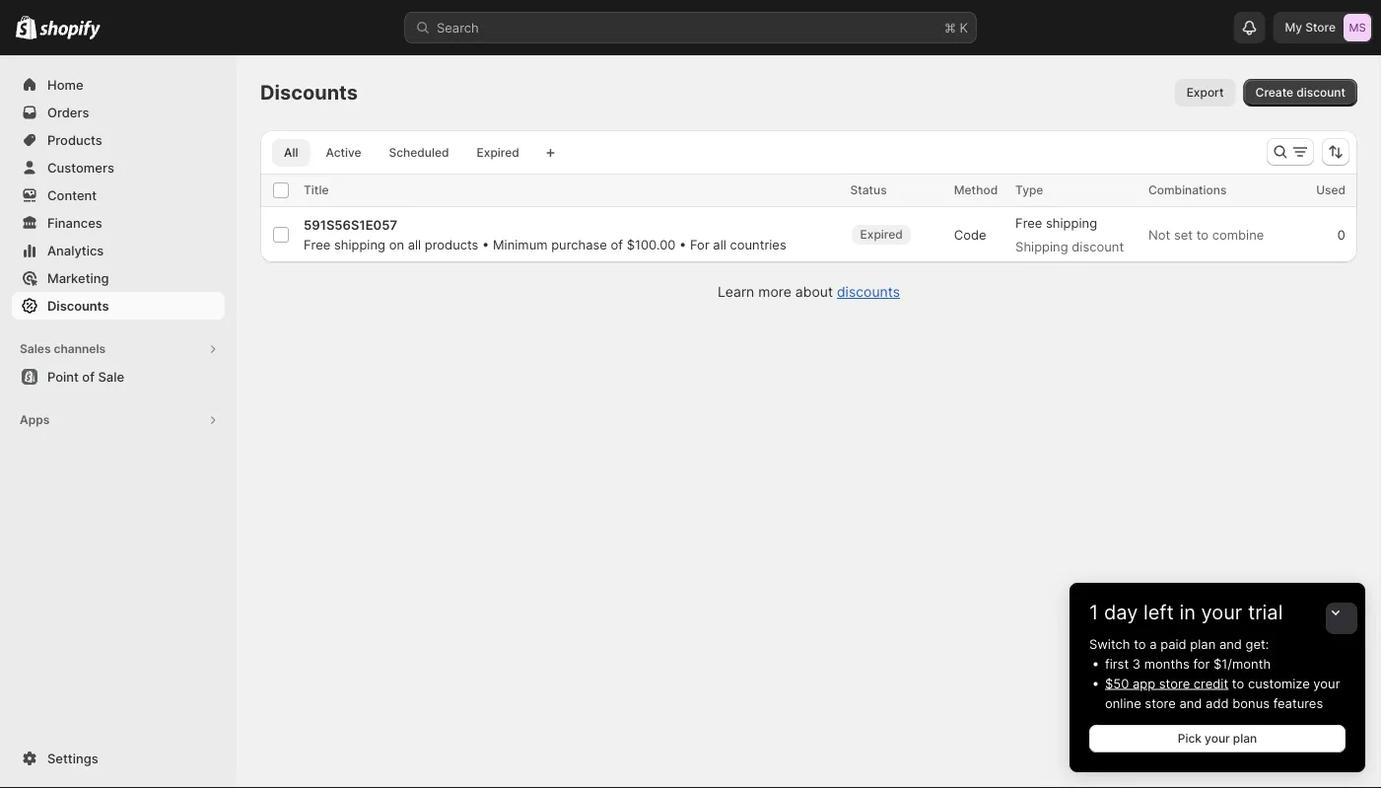 Task type: describe. For each thing, give the bounding box(es) containing it.
channels
[[54, 342, 106, 356]]

analytics
[[47, 243, 104, 258]]

sales
[[20, 342, 51, 356]]

discounts link
[[12, 292, 225, 320]]

orders link
[[12, 99, 225, 126]]

trial
[[1249, 600, 1284, 624]]

learn more about discounts
[[718, 284, 901, 300]]

paid
[[1161, 636, 1187, 651]]

2 vertical spatial your
[[1205, 731, 1231, 746]]

0 vertical spatial discounts
[[260, 80, 358, 105]]

export
[[1187, 85, 1225, 100]]

1 • from the left
[[482, 237, 490, 252]]

store inside to customize your online store and add bonus features
[[1146, 695, 1176, 711]]

your inside to customize your online store and add bonus features
[[1314, 676, 1341, 691]]

$50 app store credit
[[1106, 676, 1229, 691]]

switch to a paid plan and get:
[[1090, 636, 1270, 651]]

discounts link
[[837, 284, 901, 300]]

my store
[[1286, 20, 1337, 35]]

shopify image
[[16, 15, 37, 39]]

and for store
[[1180, 695, 1203, 711]]

free shipping on all products • minimum purchase of $100.00 • for all countries
[[304, 237, 787, 252]]

free shipping shipping discount
[[1016, 215, 1125, 254]]

add
[[1206, 695, 1230, 711]]

free for free shipping on all products • minimum purchase of $100.00 • for all countries
[[304, 237, 331, 252]]

content link
[[12, 181, 225, 209]]

⌘ k
[[945, 20, 969, 35]]

pick
[[1178, 731, 1202, 746]]

in
[[1180, 600, 1196, 624]]

apps
[[20, 413, 50, 427]]

591s56s1e057
[[304, 217, 398, 232]]

1 all from the left
[[408, 237, 421, 252]]

not
[[1149, 227, 1171, 242]]

set
[[1175, 227, 1193, 242]]

customers link
[[12, 154, 225, 181]]

1 vertical spatial plan
[[1234, 731, 1258, 746]]

on
[[389, 237, 404, 252]]

pick your plan
[[1178, 731, 1258, 746]]

point of sale
[[47, 369, 124, 384]]

search
[[437, 20, 479, 35]]

day
[[1105, 600, 1139, 624]]

1 vertical spatial discounts
[[47, 298, 109, 313]]

$50 app store credit link
[[1106, 676, 1229, 691]]

type
[[1016, 183, 1044, 197]]

discount inside button
[[1297, 85, 1346, 100]]

finances link
[[12, 209, 225, 237]]

create
[[1256, 85, 1294, 100]]

for
[[690, 237, 710, 252]]

pick your plan link
[[1090, 725, 1346, 753]]

features
[[1274, 695, 1324, 711]]

sales channels button
[[12, 335, 225, 363]]

status
[[851, 183, 887, 197]]

products
[[425, 237, 479, 252]]

combinations
[[1149, 183, 1227, 197]]

finances
[[47, 215, 102, 230]]

online
[[1106, 695, 1142, 711]]

shopify image
[[40, 20, 101, 40]]

minimum
[[493, 237, 548, 252]]

title
[[304, 183, 329, 197]]

discounts
[[837, 284, 901, 300]]

expired button
[[851, 215, 933, 254]]

scheduled link
[[377, 139, 461, 167]]

1 horizontal spatial to
[[1197, 227, 1209, 242]]

home
[[47, 77, 83, 92]]

marketing link
[[12, 264, 225, 292]]

your inside dropdown button
[[1202, 600, 1243, 624]]

purchase
[[552, 237, 607, 252]]

my store image
[[1344, 14, 1372, 41]]

products link
[[12, 126, 225, 154]]

to customize your online store and add bonus features
[[1106, 676, 1341, 711]]

content
[[47, 187, 97, 203]]

scheduled
[[389, 145, 449, 160]]

1 day left in your trial button
[[1070, 583, 1366, 624]]

shipping for on
[[334, 237, 386, 252]]

expired link
[[465, 139, 531, 167]]

app
[[1133, 676, 1156, 691]]

home link
[[12, 71, 225, 99]]

apps button
[[12, 406, 225, 434]]



Task type: locate. For each thing, give the bounding box(es) containing it.
all
[[284, 145, 298, 160]]

shipping down 591s56s1e057
[[334, 237, 386, 252]]

export button
[[1175, 79, 1236, 107]]

$1/month
[[1214, 656, 1272, 671]]

and inside to customize your online store and add bonus features
[[1180, 695, 1203, 711]]

0 vertical spatial to
[[1197, 227, 1209, 242]]

credit
[[1194, 676, 1229, 691]]

0 vertical spatial of
[[611, 237, 623, 252]]

free down 591s56s1e057
[[304, 237, 331, 252]]

store down months
[[1160, 676, 1191, 691]]

point
[[47, 369, 79, 384]]

discounts
[[260, 80, 358, 105], [47, 298, 109, 313]]

3
[[1133, 656, 1141, 671]]

a
[[1150, 636, 1158, 651]]

my
[[1286, 20, 1303, 35]]

your right in
[[1202, 600, 1243, 624]]

shipping inside free shipping shipping discount
[[1047, 215, 1098, 230]]

free
[[1016, 215, 1043, 230], [304, 237, 331, 252]]

and
[[1220, 636, 1243, 651], [1180, 695, 1203, 711]]

first 3 months for $1/month
[[1106, 656, 1272, 671]]

0 horizontal spatial and
[[1180, 695, 1203, 711]]

1
[[1090, 600, 1099, 624]]

first
[[1106, 656, 1130, 671]]

active link
[[314, 139, 373, 167]]

1 horizontal spatial expired
[[861, 227, 903, 242]]

0 vertical spatial plan
[[1191, 636, 1216, 651]]

to
[[1197, 227, 1209, 242], [1134, 636, 1147, 651], [1233, 676, 1245, 691]]

2 • from the left
[[680, 237, 687, 252]]

⌘
[[945, 20, 957, 35]]

1 vertical spatial shipping
[[334, 237, 386, 252]]

• left for
[[680, 237, 687, 252]]

sale
[[98, 369, 124, 384]]

point of sale link
[[12, 363, 225, 391]]

not set to combine
[[1149, 227, 1265, 242]]

of
[[611, 237, 623, 252], [82, 369, 95, 384]]

0 vertical spatial your
[[1202, 600, 1243, 624]]

discount right shipping
[[1072, 239, 1125, 254]]

to down $1/month
[[1233, 676, 1245, 691]]

your
[[1202, 600, 1243, 624], [1314, 676, 1341, 691], [1205, 731, 1231, 746]]

more
[[759, 284, 792, 300]]

store
[[1306, 20, 1337, 35]]

learn
[[718, 284, 755, 300]]

free inside free shipping shipping discount
[[1016, 215, 1043, 230]]

0 horizontal spatial all
[[408, 237, 421, 252]]

discount
[[1297, 85, 1346, 100], [1072, 239, 1125, 254]]

• right the products
[[482, 237, 490, 252]]

used
[[1317, 183, 1346, 197]]

1 vertical spatial expired
[[861, 227, 903, 242]]

$50
[[1106, 676, 1130, 691]]

2 all from the left
[[713, 237, 727, 252]]

your right the pick
[[1205, 731, 1231, 746]]

months
[[1145, 656, 1190, 671]]

0 vertical spatial discount
[[1297, 85, 1346, 100]]

create discount button
[[1244, 79, 1358, 107]]

0 horizontal spatial expired
[[477, 145, 520, 160]]

0 horizontal spatial free
[[304, 237, 331, 252]]

to right the set
[[1197, 227, 1209, 242]]

to left a
[[1134, 636, 1147, 651]]

0 vertical spatial shipping
[[1047, 215, 1098, 230]]

1 horizontal spatial •
[[680, 237, 687, 252]]

all right for
[[713, 237, 727, 252]]

bonus
[[1233, 695, 1270, 711]]

0 horizontal spatial discounts
[[47, 298, 109, 313]]

shipping for shipping
[[1047, 215, 1098, 230]]

$100.00
[[627, 237, 676, 252]]

expired down status at the top of page
[[861, 227, 903, 242]]

sales channels
[[20, 342, 106, 356]]

all right on
[[408, 237, 421, 252]]

1 horizontal spatial plan
[[1234, 731, 1258, 746]]

for
[[1194, 656, 1211, 671]]

2 horizontal spatial to
[[1233, 676, 1245, 691]]

•
[[482, 237, 490, 252], [680, 237, 687, 252]]

1 day left in your trial element
[[1070, 634, 1366, 772]]

create discount
[[1256, 85, 1346, 100]]

discount right create
[[1297, 85, 1346, 100]]

0 vertical spatial free
[[1016, 215, 1043, 230]]

title button
[[304, 181, 349, 200]]

of inside button
[[82, 369, 95, 384]]

0 horizontal spatial •
[[482, 237, 490, 252]]

left
[[1144, 600, 1175, 624]]

1 vertical spatial store
[[1146, 695, 1176, 711]]

settings link
[[12, 745, 225, 772]]

get:
[[1246, 636, 1270, 651]]

your up features
[[1314, 676, 1341, 691]]

1 horizontal spatial all
[[713, 237, 727, 252]]

shipping
[[1016, 239, 1069, 254]]

1 vertical spatial your
[[1314, 676, 1341, 691]]

shipping
[[1047, 215, 1098, 230], [334, 237, 386, 252]]

and for plan
[[1220, 636, 1243, 651]]

plan up for
[[1191, 636, 1216, 651]]

combine
[[1213, 227, 1265, 242]]

to inside to customize your online store and add bonus features
[[1233, 676, 1245, 691]]

store down $50 app store credit
[[1146, 695, 1176, 711]]

1 horizontal spatial shipping
[[1047, 215, 1098, 230]]

analytics link
[[12, 237, 225, 264]]

1 vertical spatial and
[[1180, 695, 1203, 711]]

tab list
[[268, 138, 535, 167]]

free up shipping
[[1016, 215, 1043, 230]]

0 horizontal spatial shipping
[[334, 237, 386, 252]]

1 day left in your trial
[[1090, 600, 1284, 624]]

expired right scheduled
[[477, 145, 520, 160]]

and up $1/month
[[1220, 636, 1243, 651]]

marketing
[[47, 270, 109, 286]]

settings
[[47, 751, 98, 766]]

1 vertical spatial free
[[304, 237, 331, 252]]

active
[[326, 145, 362, 160]]

1 horizontal spatial discount
[[1297, 85, 1346, 100]]

customers
[[47, 160, 114, 175]]

tab list containing all
[[268, 138, 535, 167]]

plan down bonus
[[1234, 731, 1258, 746]]

switch
[[1090, 636, 1131, 651]]

expired inside dropdown button
[[861, 227, 903, 242]]

products
[[47, 132, 102, 147]]

1 horizontal spatial of
[[611, 237, 623, 252]]

countries
[[730, 237, 787, 252]]

0 vertical spatial expired
[[477, 145, 520, 160]]

free for free shipping shipping discount
[[1016, 215, 1043, 230]]

all button
[[272, 139, 310, 167]]

discounts up the all
[[260, 80, 358, 105]]

1 vertical spatial to
[[1134, 636, 1147, 651]]

and left 'add'
[[1180, 695, 1203, 711]]

0 horizontal spatial discount
[[1072, 239, 1125, 254]]

1 horizontal spatial and
[[1220, 636, 1243, 651]]

1 vertical spatial of
[[82, 369, 95, 384]]

0 horizontal spatial of
[[82, 369, 95, 384]]

1 horizontal spatial discounts
[[260, 80, 358, 105]]

of left $100.00
[[611, 237, 623, 252]]

0 horizontal spatial plan
[[1191, 636, 1216, 651]]

1 horizontal spatial free
[[1016, 215, 1043, 230]]

customize
[[1249, 676, 1311, 691]]

1 vertical spatial discount
[[1072, 239, 1125, 254]]

0 vertical spatial and
[[1220, 636, 1243, 651]]

used button
[[1317, 181, 1366, 200]]

shipping up shipping
[[1047, 215, 1098, 230]]

point of sale button
[[0, 363, 237, 391]]

0 horizontal spatial to
[[1134, 636, 1147, 651]]

of left sale at left top
[[82, 369, 95, 384]]

orders
[[47, 105, 89, 120]]

2 vertical spatial to
[[1233, 676, 1245, 691]]

0 vertical spatial store
[[1160, 676, 1191, 691]]

about
[[796, 284, 833, 300]]

discounts down marketing
[[47, 298, 109, 313]]

discount inside free shipping shipping discount
[[1072, 239, 1125, 254]]

store
[[1160, 676, 1191, 691], [1146, 695, 1176, 711]]

0
[[1338, 227, 1346, 242]]



Task type: vqa. For each thing, say whether or not it's contained in the screenshot.
dialog
no



